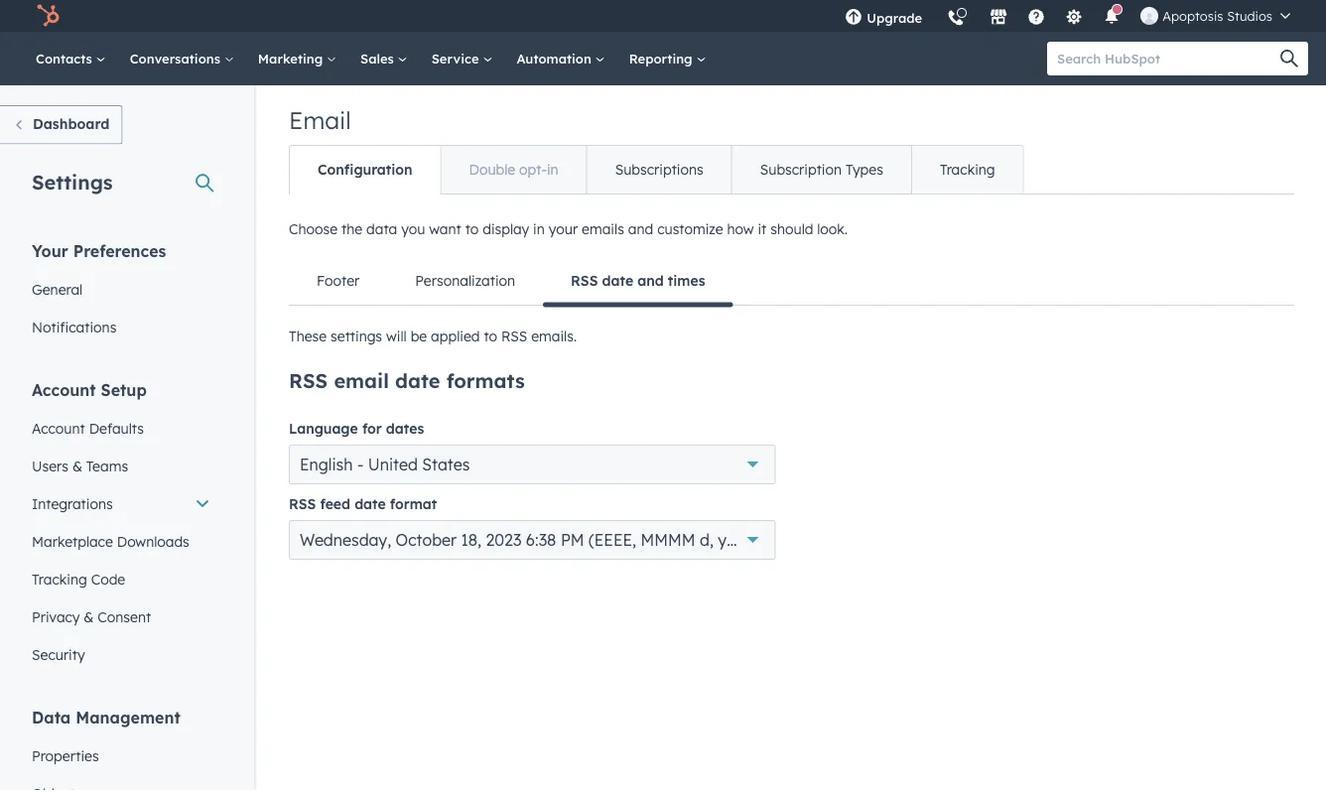 Task type: describe. For each thing, give the bounding box(es) containing it.
0 vertical spatial date
[[602, 272, 633, 289]]

double
[[469, 161, 515, 178]]

properties
[[32, 747, 99, 764]]

hubspot image
[[36, 4, 60, 28]]

tracking link
[[911, 146, 1023, 194]]

general
[[32, 280, 83, 298]]

settings
[[32, 169, 113, 194]]

rss for rss email date formats
[[289, 368, 328, 393]]

teams
[[86, 457, 128, 475]]

2023
[[486, 530, 522, 550]]

code
[[91, 570, 125, 588]]

emails.
[[531, 328, 577, 345]]

search image
[[1281, 50, 1299, 68]]

how
[[727, 220, 754, 238]]

date for rss email date formats
[[395, 368, 440, 393]]

downloads
[[117, 533, 189, 550]]

to for applied
[[484, 328, 497, 345]]

configuration
[[318, 161, 413, 178]]

upgrade image
[[845, 9, 863, 27]]

english
[[300, 455, 353, 475]]

emails
[[582, 220, 624, 238]]

dashboard link
[[0, 105, 122, 144]]

formats
[[446, 368, 525, 393]]

date for rss feed date format
[[355, 495, 386, 513]]

should
[[771, 220, 813, 238]]

rss email date formats
[[289, 368, 525, 393]]

states
[[422, 455, 470, 475]]

a)
[[804, 530, 819, 550]]

notifications image
[[1103, 9, 1121, 27]]

for
[[362, 420, 382, 437]]

consent
[[98, 608, 151, 625]]

automation link
[[505, 32, 617, 85]]

to for want
[[465, 220, 479, 238]]

look.
[[817, 220, 848, 238]]

english - united states button
[[289, 445, 776, 484]]

h:mm
[[757, 530, 799, 550]]

language
[[289, 420, 358, 437]]

account for account setup
[[32, 380, 96, 400]]

defaults
[[89, 419, 144, 437]]

display
[[483, 220, 529, 238]]

tara schultz image
[[1141, 7, 1159, 25]]

users & teams
[[32, 457, 128, 475]]

email
[[334, 368, 389, 393]]

menu containing apoptosis studios
[[833, 0, 1303, 39]]

integrations
[[32, 495, 113, 512]]

opt-
[[519, 161, 547, 178]]

setup
[[101, 380, 147, 400]]

personalization
[[415, 272, 515, 289]]

wednesday,
[[300, 530, 391, 550]]

apoptosis studios button
[[1129, 0, 1303, 32]]

upgrade
[[867, 9, 923, 26]]

navigation for choose the data you want to display in your emails and customize how it should look.
[[289, 257, 1295, 307]]

d,
[[700, 530, 714, 550]]

footer
[[317, 272, 360, 289]]

subscription
[[760, 161, 842, 178]]

apoptosis
[[1163, 7, 1224, 24]]

your preferences element
[[20, 240, 222, 346]]

search button
[[1271, 42, 1309, 75]]

tracking for tracking code
[[32, 570, 87, 588]]

account setup element
[[20, 379, 222, 674]]

notifications link
[[20, 308, 222, 346]]

personalization link
[[387, 257, 543, 305]]

preferences
[[73, 241, 166, 261]]

18,
[[461, 530, 482, 550]]

wednesday, october 18, 2023 6:38 pm (eeee, mmmm d, yyyy h:mm a)
[[300, 530, 819, 550]]

data
[[366, 220, 397, 238]]

Search HubSpot search field
[[1047, 42, 1291, 75]]

you
[[401, 220, 425, 238]]

times
[[668, 272, 705, 289]]

united
[[368, 455, 418, 475]]

rss for rss date and times
[[571, 272, 598, 289]]

security link
[[20, 636, 222, 674]]

conversations
[[130, 50, 224, 67]]

subscription types link
[[731, 146, 911, 194]]

settings image
[[1066, 9, 1083, 27]]

customize
[[657, 220, 723, 238]]

wednesday, october 18, 2023 6:38 pm (eeee, mmmm d, yyyy h:mm a) button
[[289, 520, 819, 560]]

-
[[357, 455, 364, 475]]

users
[[32, 457, 68, 475]]

and inside rss date and times link
[[638, 272, 664, 289]]



Task type: vqa. For each thing, say whether or not it's contained in the screenshot.
Add
no



Task type: locate. For each thing, give the bounding box(es) containing it.
account defaults link
[[20, 410, 222, 447]]

2 account from the top
[[32, 419, 85, 437]]

and
[[628, 220, 653, 238], [638, 272, 664, 289]]

settings link
[[1054, 0, 1095, 32]]

marketplace
[[32, 533, 113, 550]]

rss down 'choose the data you want to display in your emails and customize how it should look.'
[[571, 272, 598, 289]]

subscriptions link
[[586, 146, 731, 194]]

help button
[[1020, 0, 1054, 32]]

0 horizontal spatial in
[[533, 220, 545, 238]]

date down emails
[[602, 272, 633, 289]]

1 vertical spatial to
[[484, 328, 497, 345]]

format
[[390, 495, 437, 513]]

choose the data you want to display in your emails and customize how it should look.
[[289, 220, 848, 238]]

to
[[465, 220, 479, 238], [484, 328, 497, 345]]

be
[[411, 328, 427, 345]]

it
[[758, 220, 767, 238]]

rss left the feed
[[289, 495, 316, 513]]

1 horizontal spatial to
[[484, 328, 497, 345]]

calling icon image
[[947, 10, 965, 28]]

account
[[32, 380, 96, 400], [32, 419, 85, 437]]

conversations link
[[118, 32, 246, 85]]

dates
[[386, 420, 424, 437]]

marketplaces image
[[990, 9, 1008, 27]]

account up account defaults
[[32, 380, 96, 400]]

0 vertical spatial &
[[72, 457, 82, 475]]

navigation down should
[[289, 257, 1295, 307]]

your
[[549, 220, 578, 238]]

tracking code
[[32, 570, 125, 588]]

navigation
[[289, 145, 1024, 195], [289, 257, 1295, 307]]

& inside users & teams link
[[72, 457, 82, 475]]

rss left emails.
[[501, 328, 527, 345]]

users & teams link
[[20, 447, 222, 485]]

1 navigation from the top
[[289, 145, 1024, 195]]

apoptosis studios
[[1163, 7, 1273, 24]]

marketplaces button
[[978, 0, 1020, 32]]

marketplace downloads link
[[20, 523, 222, 560]]

& inside the privacy & consent link
[[84, 608, 94, 625]]

1 vertical spatial date
[[395, 368, 440, 393]]

1 horizontal spatial &
[[84, 608, 94, 625]]

1 vertical spatial and
[[638, 272, 664, 289]]

the
[[342, 220, 363, 238]]

0 vertical spatial to
[[465, 220, 479, 238]]

configuration link
[[290, 146, 440, 194]]

dashboard
[[33, 115, 110, 133]]

rss for rss feed date format
[[289, 495, 316, 513]]

2 horizontal spatial date
[[602, 272, 633, 289]]

data
[[32, 707, 71, 727]]

your preferences
[[32, 241, 166, 261]]

these settings will be applied to rss emails.
[[289, 328, 577, 345]]

marketplace downloads
[[32, 533, 189, 550]]

1 vertical spatial tracking
[[32, 570, 87, 588]]

1 vertical spatial in
[[533, 220, 545, 238]]

0 horizontal spatial &
[[72, 457, 82, 475]]

data management
[[32, 707, 180, 727]]

and left times
[[638, 272, 664, 289]]

menu
[[833, 0, 1303, 39]]

0 horizontal spatial to
[[465, 220, 479, 238]]

data management element
[[20, 706, 222, 790]]

account for account defaults
[[32, 419, 85, 437]]

integrations button
[[20, 485, 222, 523]]

in left your
[[533, 220, 545, 238]]

contacts
[[36, 50, 96, 67]]

date right the feed
[[355, 495, 386, 513]]

will
[[386, 328, 407, 345]]

rss
[[571, 272, 598, 289], [501, 328, 527, 345], [289, 368, 328, 393], [289, 495, 316, 513]]

rss date and times link
[[543, 257, 733, 307]]

reporting
[[629, 50, 696, 67]]

rss date and times
[[571, 272, 705, 289]]

privacy
[[32, 608, 80, 625]]

0 vertical spatial navigation
[[289, 145, 1024, 195]]

your
[[32, 241, 68, 261]]

1 horizontal spatial date
[[395, 368, 440, 393]]

0 vertical spatial tracking
[[940, 161, 995, 178]]

& for users
[[72, 457, 82, 475]]

& for privacy
[[84, 608, 94, 625]]

tracking inside the account setup element
[[32, 570, 87, 588]]

privacy & consent
[[32, 608, 151, 625]]

choose
[[289, 220, 338, 238]]

(eeee,
[[589, 530, 636, 550]]

help image
[[1028, 9, 1046, 27]]

calling icon button
[[939, 2, 973, 31]]

to right applied
[[484, 328, 497, 345]]

notifications
[[32, 318, 117, 336]]

navigation up 'customize'
[[289, 145, 1024, 195]]

0 horizontal spatial date
[[355, 495, 386, 513]]

navigation containing configuration
[[289, 145, 1024, 195]]

and right emails
[[628, 220, 653, 238]]

double opt-in
[[469, 161, 559, 178]]

english - united states
[[300, 455, 470, 475]]

sales link
[[349, 32, 420, 85]]

0 vertical spatial account
[[32, 380, 96, 400]]

1 account from the top
[[32, 380, 96, 400]]

2 vertical spatial date
[[355, 495, 386, 513]]

service
[[432, 50, 483, 67]]

0 vertical spatial and
[[628, 220, 653, 238]]

properties link
[[20, 737, 222, 775]]

tracking for tracking
[[940, 161, 995, 178]]

sales
[[360, 50, 398, 67]]

6:38
[[526, 530, 556, 550]]

service link
[[420, 32, 505, 85]]

rss feed date format
[[289, 495, 437, 513]]

notifications button
[[1095, 0, 1129, 32]]

1 horizontal spatial in
[[547, 161, 559, 178]]

studios
[[1227, 7, 1273, 24]]

date down the be
[[395, 368, 440, 393]]

management
[[76, 707, 180, 727]]

email
[[289, 105, 351, 135]]

rss down these
[[289, 368, 328, 393]]

reporting link
[[617, 32, 718, 85]]

marketing link
[[246, 32, 349, 85]]

general link
[[20, 271, 222, 308]]

navigation for email
[[289, 145, 1024, 195]]

account setup
[[32, 380, 147, 400]]

feed
[[320, 495, 350, 513]]

security
[[32, 646, 85, 663]]

october
[[396, 530, 457, 550]]

yyyy
[[718, 530, 753, 550]]

0 vertical spatial in
[[547, 161, 559, 178]]

contacts link
[[24, 32, 118, 85]]

& right users
[[72, 457, 82, 475]]

language for dates
[[289, 420, 424, 437]]

1 vertical spatial &
[[84, 608, 94, 625]]

settings
[[331, 328, 382, 345]]

to right the want
[[465, 220, 479, 238]]

tracking inside navigation
[[940, 161, 995, 178]]

in
[[547, 161, 559, 178], [533, 220, 545, 238]]

automation
[[517, 50, 595, 67]]

account up users
[[32, 419, 85, 437]]

navigation containing footer
[[289, 257, 1295, 307]]

1 vertical spatial navigation
[[289, 257, 1295, 307]]

0 horizontal spatial tracking
[[32, 570, 87, 588]]

1 horizontal spatial tracking
[[940, 161, 995, 178]]

1 vertical spatial account
[[32, 419, 85, 437]]

in up your
[[547, 161, 559, 178]]

& right privacy at the left
[[84, 608, 94, 625]]

2 navigation from the top
[[289, 257, 1295, 307]]



